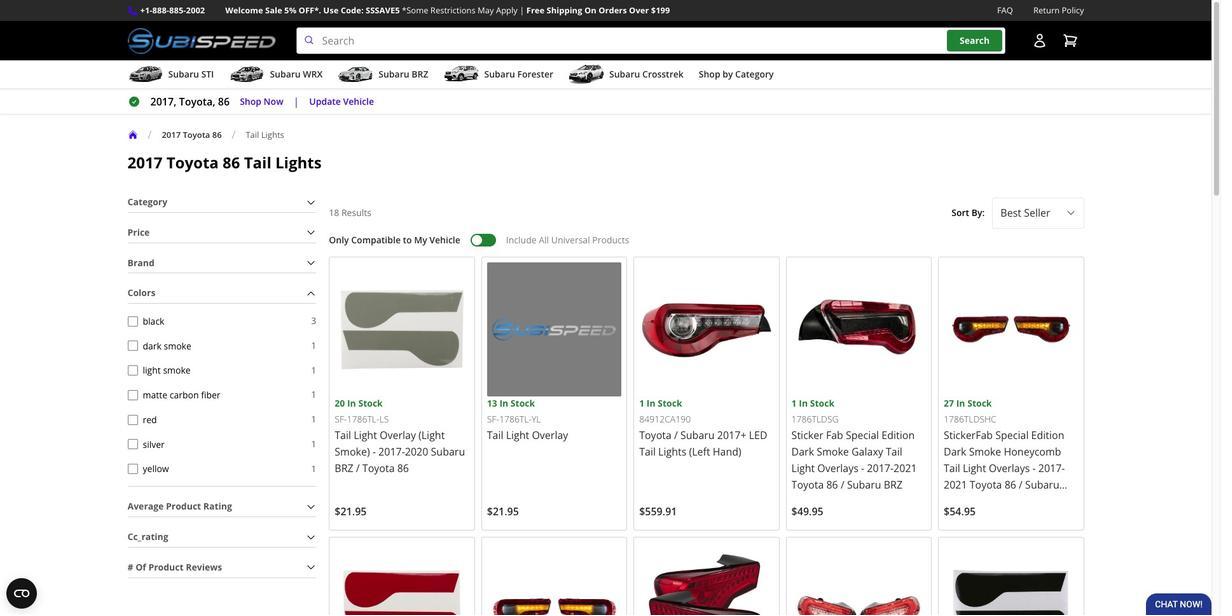 Task type: describe. For each thing, give the bounding box(es) containing it.
on
[[585, 4, 597, 16]]

# of product reviews button
[[128, 559, 316, 578]]

code:
[[341, 4, 364, 16]]

results
[[342, 207, 372, 219]]

86 inside 1 in stock 1786tldsg sticker fab special edition dark smoke galaxy tail light overlays - 2017-2021 toyota 86 / subaru brz
[[827, 478, 838, 492]]

dark
[[143, 340, 162, 352]]

led
[[749, 429, 768, 443]]

dark smoke
[[143, 340, 191, 352]]

13
[[487, 398, 497, 410]]

light inside 13 in stock sf-1786tl-yl tail light overlay
[[506, 429, 530, 443]]

/ inside 1 in stock 1786tldsg sticker fab special edition dark smoke galaxy tail light overlays - 2017-2021 toyota 86 / subaru brz
[[841, 478, 845, 492]]

toyota inside 20 in stock sf-1786tl-ls tail light overlay (light smoke) - 2017-2020 subaru brz / toyota 86
[[363, 462, 395, 476]]

Select... button
[[993, 198, 1084, 229]]

yellow
[[143, 463, 169, 475]]

$559.91
[[640, 505, 677, 519]]

select... image
[[1066, 208, 1076, 218]]

black button
[[128, 317, 138, 327]]

#
[[128, 562, 133, 574]]

2017 for 2017 toyota 86 tail lights
[[128, 152, 162, 173]]

light
[[143, 365, 161, 377]]

stock for /
[[658, 398, 682, 410]]

shipping
[[547, 4, 582, 16]]

$21.95 for tail light overlay
[[487, 505, 519, 519]]

2002
[[186, 4, 205, 16]]

subaru inside dropdown button
[[484, 68, 515, 80]]

black
[[143, 315, 164, 328]]

dark inside 27 in stock 1786tldshc stickerfab special edition dark smoke honeycomb tail light overlays - 2017- 2021 toyota 86 / subaru brz
[[944, 445, 967, 459]]

stock for yl
[[511, 398, 535, 410]]

2021 inside 1 in stock 1786tldsg sticker fab special edition dark smoke galaxy tail light overlays - 2017-2021 toyota 86 / subaru brz
[[894, 462, 917, 476]]

include
[[506, 234, 537, 246]]

light inside 1 in stock 1786tldsg sticker fab special edition dark smoke galaxy tail light overlays - 2017-2021 toyota 86 / subaru brz
[[792, 462, 815, 476]]

smoke inside 27 in stock 1786tldshc stickerfab special edition dark smoke honeycomb tail light overlays - 2017- 2021 toyota 86 / subaru brz
[[969, 445, 1002, 459]]

1 inside 1 in stock 84912ca190 toyota / subaru 2017+ led tail lights (left hand)
[[640, 398, 645, 410]]

sssave5
[[366, 4, 400, 16]]

2017 for 2017 toyota 86
[[162, 129, 181, 140]]

sort by:
[[952, 207, 985, 219]]

may
[[478, 4, 494, 16]]

return
[[1034, 4, 1060, 16]]

- inside 20 in stock sf-1786tl-ls tail light overlay (light smoke) - 2017-2020 subaru brz / toyota 86
[[373, 445, 376, 459]]

1 in stock 84912ca190 toyota / subaru 2017+ led tail lights (left hand)
[[640, 398, 768, 459]]

(light
[[419, 429, 445, 443]]

3
[[311, 315, 316, 327]]

subaru brz
[[379, 68, 428, 80]]

18 results
[[329, 207, 372, 219]]

tail down tail lights
[[244, 152, 272, 173]]

shop now link
[[240, 95, 283, 109]]

shop by category
[[699, 68, 774, 80]]

brand button
[[128, 254, 316, 273]]

0 vertical spatial lights
[[261, 129, 284, 140]]

category button
[[128, 193, 316, 212]]

matte carbon fiber button
[[128, 390, 138, 401]]

$54.95
[[944, 505, 976, 519]]

category
[[128, 196, 167, 208]]

86 up category dropdown button
[[223, 152, 240, 173]]

/ inside 20 in stock sf-1786tl-ls tail light overlay (light smoke) - 2017-2020 subaru brz / toyota 86
[[356, 462, 360, 476]]

silver
[[143, 439, 165, 451]]

shop now
[[240, 95, 283, 107]]

only compatible to my vehicle
[[329, 234, 461, 246]]

1 horizontal spatial |
[[520, 4, 525, 16]]

smoke inside 1 in stock 1786tldsg sticker fab special edition dark smoke galaxy tail light overlays - 2017-2021 toyota 86 / subaru brz
[[817, 445, 849, 459]]

only
[[329, 234, 349, 246]]

86 up 2017 toyota 86 tail lights
[[212, 129, 222, 140]]

shop for shop now
[[240, 95, 261, 107]]

2017- inside 27 in stock 1786tldshc stickerfab special edition dark smoke honeycomb tail light overlays - 2017- 2021 toyota 86 / subaru brz
[[1039, 462, 1065, 476]]

subaru forester button
[[444, 63, 554, 89]]

toyota inside 1 in stock 1786tldsg sticker fab special edition dark smoke galaxy tail light overlays - 2017-2021 toyota 86 / subaru brz
[[792, 478, 824, 492]]

27 in stock 1786tldshc stickerfab special edition dark smoke honeycomb tail light overlays - 2017- 2021 toyota 86 / subaru brz
[[944, 398, 1065, 509]]

+1-
[[140, 4, 152, 16]]

brz inside 20 in stock sf-1786tl-ls tail light overlay (light smoke) - 2017-2020 subaru brz / toyota 86
[[335, 462, 354, 476]]

light smoke button
[[128, 366, 138, 376]]

fiber
[[201, 389, 220, 401]]

2017,
[[150, 95, 177, 109]]

rating
[[203, 501, 232, 513]]

2021 inside 27 in stock 1786tldshc stickerfab special edition dark smoke honeycomb tail light overlays - 2017- 2021 toyota 86 / subaru brz
[[944, 478, 968, 492]]

spyder scion frs 12-16 / subaru brz 12-18 light bar (sequential turn signal) led tail lights - jdm red image
[[640, 543, 774, 616]]

a subaru crosstrek thumbnail image image
[[569, 65, 604, 84]]

over
[[629, 4, 649, 16]]

category
[[736, 68, 774, 80]]

smoke)
[[335, 445, 370, 459]]

1 for light smoke
[[311, 364, 316, 376]]

/ inside 1 in stock 84912ca190 toyota / subaru 2017+ led tail lights (left hand)
[[674, 429, 678, 443]]

tail light overlay (light smoke) - 2017-2020 subaru brz / toyota 86 image
[[335, 262, 469, 397]]

+1-888-885-2002
[[140, 4, 205, 16]]

toyota for 2017 toyota 86 tail lights
[[166, 152, 219, 173]]

27
[[944, 398, 954, 410]]

2020
[[405, 445, 428, 459]]

stickerfab special edition dark smoke honeycomb tail light overlays - 2017-2021 toyota 86 / subaru brz image
[[944, 262, 1079, 397]]

tail inside 1 in stock 84912ca190 toyota / subaru 2017+ led tail lights (left hand)
[[640, 445, 656, 459]]

1 for red
[[311, 414, 316, 426]]

reviews
[[186, 562, 222, 574]]

$21.95 for tail light overlay (light smoke) - 2017-2020 subaru brz / toyota 86
[[335, 505, 367, 519]]

update vehicle
[[309, 95, 374, 107]]

price
[[128, 226, 150, 239]]

subaru inside 27 in stock 1786tldshc stickerfab special edition dark smoke honeycomb tail light overlays - 2017- 2021 toyota 86 / subaru brz
[[1026, 478, 1060, 492]]

faq
[[998, 4, 1014, 16]]

average product rating
[[128, 501, 232, 513]]

crosstrek
[[643, 68, 684, 80]]

shop for shop by category
[[699, 68, 721, 80]]

average
[[128, 501, 164, 513]]

1 vertical spatial vehicle
[[430, 234, 461, 246]]

2017, toyota, 86
[[150, 95, 230, 109]]

toyota for 2017 toyota 86
[[183, 129, 210, 140]]

1 vertical spatial product
[[148, 562, 184, 574]]

subaru left crosstrek
[[610, 68, 640, 80]]

by
[[723, 68, 733, 80]]

toyota / subaru 2017+ led tail lights (left hand) image
[[640, 262, 774, 397]]

# of product reviews
[[128, 562, 222, 574]]

subaru inside 20 in stock sf-1786tl-ls tail light overlay (light smoke) - 2017-2020 subaru brz / toyota 86
[[431, 445, 465, 459]]

toyota inside 27 in stock 1786tldshc stickerfab special edition dark smoke honeycomb tail light overlays - 2017- 2021 toyota 86 / subaru brz
[[970, 478, 1002, 492]]

tail light overlay (red) - 2017-2020 subaru brz / toyota 86 image
[[335, 543, 469, 616]]

my
[[414, 234, 427, 246]]

stock for fab
[[810, 398, 835, 410]]

matte carbon fiber
[[143, 389, 220, 401]]

2017+
[[718, 429, 747, 443]]

subaru forester
[[484, 68, 554, 80]]

1 inside 1 in stock 1786tldsg sticker fab special edition dark smoke galaxy tail light overlays - 2017-2021 toyota 86 / subaru brz
[[792, 398, 797, 410]]

888-
[[152, 4, 169, 16]]

welcome
[[225, 4, 263, 16]]

a subaru forester thumbnail image image
[[444, 65, 479, 84]]

now
[[264, 95, 283, 107]]

smoke for dark smoke
[[164, 340, 191, 352]]

cc_rating button
[[128, 528, 316, 548]]

brz inside 27 in stock 1786tldshc stickerfab special edition dark smoke honeycomb tail light overlays - 2017- 2021 toyota 86 / subaru brz
[[944, 495, 963, 509]]

brz inside dropdown button
[[412, 68, 428, 80]]

of
[[136, 562, 146, 574]]

universal
[[551, 234, 590, 246]]

forester
[[518, 68, 554, 80]]

subaru wrx
[[270, 68, 323, 80]]

sticker
[[792, 429, 824, 443]]

carbon
[[170, 389, 199, 401]]

sf- for tail light overlay (light smoke) - 2017-2020 subaru brz / toyota 86
[[335, 414, 347, 426]]

overlays inside 27 in stock 1786tldshc stickerfab special edition dark smoke honeycomb tail light overlays - 2017- 2021 toyota 86 / subaru brz
[[989, 462, 1030, 476]]

13 in stock sf-1786tl-yl tail light overlay
[[487, 398, 568, 443]]

dark inside 1 in stock 1786tldsg sticker fab special edition dark smoke galaxy tail light overlays - 2017-2021 toyota 86 / subaru brz
[[792, 445, 814, 459]]

1786tldsg
[[792, 414, 839, 426]]

1 for silver
[[311, 438, 316, 450]]



Task type: vqa. For each thing, say whether or not it's contained in the screenshot.


Task type: locate. For each thing, give the bounding box(es) containing it.
2 $21.95 from the left
[[487, 505, 519, 519]]

1 overlays from the left
[[818, 462, 859, 476]]

86 down 2020
[[397, 462, 409, 476]]

stickerfab
[[944, 429, 993, 443]]

compatible
[[351, 234, 401, 246]]

1 horizontal spatial smoke
[[969, 445, 1002, 459]]

subaru inside 1 in stock 84912ca190 toyota / subaru 2017+ led tail lights (left hand)
[[681, 429, 715, 443]]

toyota
[[640, 429, 672, 443], [363, 462, 395, 476], [792, 478, 824, 492], [970, 478, 1002, 492]]

0 vertical spatial tail light overlay image
[[487, 262, 622, 397]]

1 1786tl- from the left
[[347, 414, 380, 426]]

2 smoke from the left
[[969, 445, 1002, 459]]

1 horizontal spatial special
[[996, 429, 1029, 443]]

edition inside 27 in stock 1786tldshc stickerfab special edition dark smoke honeycomb tail light overlays - 2017- 2021 toyota 86 / subaru brz
[[1032, 429, 1065, 443]]

red button
[[128, 415, 138, 425]]

return policy
[[1034, 4, 1084, 16]]

toyota up $54.95
[[970, 478, 1002, 492]]

1 dark from the left
[[792, 445, 814, 459]]

silver button
[[128, 440, 138, 450]]

smoke down stickerfab
[[969, 445, 1002, 459]]

86 inside 27 in stock 1786tldshc stickerfab special edition dark smoke honeycomb tail light overlays - 2017- 2021 toyota 86 / subaru brz
[[1005, 478, 1017, 492]]

product right of on the left bottom of the page
[[148, 562, 184, 574]]

smoke right light
[[163, 365, 191, 377]]

open widget image
[[6, 579, 37, 610]]

vehicle down a subaru brz thumbnail image
[[343, 95, 374, 107]]

1 horizontal spatial tail light overlay image
[[944, 543, 1079, 616]]

1 horizontal spatial dark
[[944, 445, 967, 459]]

toyota,
[[179, 95, 215, 109]]

0 horizontal spatial edition
[[882, 429, 915, 443]]

0 horizontal spatial smoke
[[817, 445, 849, 459]]

| left the free
[[520, 4, 525, 16]]

1 in stock 1786tldsg sticker fab special edition dark smoke galaxy tail light overlays - 2017-2021 toyota 86 / subaru brz
[[792, 398, 917, 492]]

1 sf- from the left
[[335, 414, 347, 426]]

- down honeycomb
[[1033, 462, 1036, 476]]

0 horizontal spatial |
[[294, 95, 299, 109]]

- right smoke)
[[373, 445, 376, 459]]

1 vertical spatial tail light overlay image
[[944, 543, 1079, 616]]

sale
[[265, 4, 282, 16]]

in up 84912ca190 in the right bottom of the page
[[647, 398, 656, 410]]

/ inside 27 in stock 1786tldshc stickerfab special edition dark smoke honeycomb tail light overlays - 2017- 2021 toyota 86 / subaru brz
[[1019, 478, 1023, 492]]

smoke for light smoke
[[163, 365, 191, 377]]

lights down now
[[261, 129, 284, 140]]

toyota down 2017 toyota 86
[[166, 152, 219, 173]]

86 inside 20 in stock sf-1786tl-ls tail light overlay (light smoke) - 2017-2020 subaru brz / toyota 86
[[397, 462, 409, 476]]

1 special from the left
[[846, 429, 879, 443]]

*some restrictions may apply | free shipping on orders over $199
[[402, 4, 670, 16]]

policy
[[1062, 4, 1084, 16]]

special inside 27 in stock 1786tldshc stickerfab special edition dark smoke honeycomb tail light overlays - 2017- 2021 toyota 86 / subaru brz
[[996, 429, 1029, 443]]

tail inside 27 in stock 1786tldshc stickerfab special edition dark smoke honeycomb tail light overlays - 2017- 2021 toyota 86 / subaru brz
[[944, 462, 961, 476]]

2017- inside 20 in stock sf-1786tl-ls tail light overlay (light smoke) - 2017-2020 subaru brz / toyota 86
[[379, 445, 405, 459]]

in for sticker fab special edition dark smoke galaxy tail light overlays - 2017-2021 toyota 86 / subaru brz
[[799, 398, 808, 410]]

sticker fab special edition dark smoke galaxy tail light overlays - 2017-2021 toyota 86 / subaru brz image
[[792, 262, 926, 397]]

/ down fab
[[841, 478, 845, 492]]

subaru left forester
[[484, 68, 515, 80]]

subaru up (left in the bottom of the page
[[681, 429, 715, 443]]

1 horizontal spatial sf-
[[487, 414, 499, 426]]

(left
[[689, 445, 710, 459]]

in inside 13 in stock sf-1786tl-yl tail light overlay
[[500, 398, 509, 410]]

olm vl style / helix sequential red lens tail lights rc edition - 2013-2020 scion fr-s / subaru brz / toyota 86 image
[[792, 543, 926, 616]]

0 horizontal spatial 2021
[[894, 462, 917, 476]]

- inside 27 in stock 1786tldshc stickerfab special edition dark smoke honeycomb tail light overlays - 2017- 2021 toyota 86 / subaru brz
[[1033, 462, 1036, 476]]

0 horizontal spatial special
[[846, 429, 879, 443]]

1 horizontal spatial vehicle
[[430, 234, 461, 246]]

overlays inside 1 in stock 1786tldsg sticker fab special edition dark smoke galaxy tail light overlays - 2017-2021 toyota 86 / subaru brz
[[818, 462, 859, 476]]

| right now
[[294, 95, 299, 109]]

*some
[[402, 4, 429, 16]]

0 horizontal spatial vehicle
[[343, 95, 374, 107]]

vehicle right 'my'
[[430, 234, 461, 246]]

search
[[960, 35, 990, 47]]

return policy link
[[1034, 4, 1084, 17]]

products
[[593, 234, 630, 246]]

subaru inside 1 in stock 1786tldsg sticker fab special edition dark smoke galaxy tail light overlays - 2017-2021 toyota 86 / subaru brz
[[847, 478, 882, 492]]

special up galaxy
[[846, 429, 879, 443]]

0 horizontal spatial overlay
[[380, 429, 416, 443]]

a subaru wrx thumbnail image image
[[229, 65, 265, 84]]

stock for ls
[[358, 398, 383, 410]]

welcome sale 5% off*. use code: sssave5
[[225, 4, 400, 16]]

colors
[[128, 287, 155, 299]]

2017- down honeycomb
[[1039, 462, 1065, 476]]

search input field
[[296, 27, 1006, 54]]

stickerfab special edition dark smoke carbon fiber tail light overlays - 2017-2021 toyota 86 / subaru brz image
[[487, 543, 622, 616]]

a subaru brz thumbnail image image
[[338, 65, 374, 84]]

stock inside 20 in stock sf-1786tl-ls tail light overlay (light smoke) - 2017-2020 subaru brz / toyota 86
[[358, 398, 383, 410]]

2017- down ls
[[379, 445, 405, 459]]

1 vertical spatial smoke
[[163, 365, 191, 377]]

toyota down toyota,
[[183, 129, 210, 140]]

/ right home icon
[[148, 128, 152, 142]]

edition up honeycomb
[[1032, 429, 1065, 443]]

3 in from the left
[[647, 398, 656, 410]]

0 vertical spatial shop
[[699, 68, 721, 80]]

0 horizontal spatial -
[[373, 445, 376, 459]]

2 vertical spatial lights
[[659, 445, 687, 459]]

tail inside 1 in stock 1786tldsg sticker fab special edition dark smoke galaxy tail light overlays - 2017-2021 toyota 86 / subaru brz
[[886, 445, 903, 459]]

in inside 1 in stock 84912ca190 toyota / subaru 2017+ led tail lights (left hand)
[[647, 398, 656, 410]]

1 for dark smoke
[[311, 340, 316, 352]]

update
[[309, 95, 341, 107]]

0 vertical spatial product
[[166, 501, 201, 513]]

product left rating
[[166, 501, 201, 513]]

1 overlay from the left
[[380, 429, 416, 443]]

0 vertical spatial smoke
[[164, 340, 191, 352]]

4 in from the left
[[799, 398, 808, 410]]

1786tldshc
[[944, 414, 997, 426]]

by:
[[972, 207, 985, 219]]

light
[[354, 429, 377, 443], [506, 429, 530, 443], [792, 462, 815, 476], [963, 462, 987, 476]]

1 vertical spatial toyota
[[166, 152, 219, 173]]

|
[[520, 4, 525, 16], [294, 95, 299, 109]]

2 special from the left
[[996, 429, 1029, 443]]

toyota up $49.95
[[792, 478, 824, 492]]

tail down stickerfab
[[944, 462, 961, 476]]

/ down 84912ca190 in the right bottom of the page
[[674, 429, 678, 443]]

1 for matte carbon fiber
[[311, 389, 316, 401]]

86
[[218, 95, 230, 109], [212, 129, 222, 140], [223, 152, 240, 173], [397, 462, 409, 476], [827, 478, 838, 492], [1005, 478, 1017, 492]]

shop by category button
[[699, 63, 774, 89]]

hand)
[[713, 445, 742, 459]]

include all universal products
[[506, 234, 630, 246]]

lights left (left in the bottom of the page
[[659, 445, 687, 459]]

in for stickerfab special edition dark smoke honeycomb tail light overlays - 2017- 2021 toyota 86 / subaru brz
[[957, 398, 966, 410]]

2017 down 2017,
[[162, 129, 181, 140]]

sf- down 13 on the left bottom of the page
[[487, 414, 499, 426]]

in right 13 on the left bottom of the page
[[500, 398, 509, 410]]

2 1786tl- from the left
[[499, 414, 532, 426]]

0 vertical spatial toyota
[[183, 129, 210, 140]]

tail light overlay image
[[487, 262, 622, 397], [944, 543, 1079, 616]]

2017- down galaxy
[[867, 462, 894, 476]]

stock up yl at left
[[511, 398, 535, 410]]

edition up galaxy
[[882, 429, 915, 443]]

in inside 20 in stock sf-1786tl-ls tail light overlay (light smoke) - 2017-2020 subaru brz / toyota 86
[[347, 398, 356, 410]]

1 edition from the left
[[882, 429, 915, 443]]

overlay down ls
[[380, 429, 416, 443]]

0 vertical spatial 2021
[[894, 462, 917, 476]]

tail lights link
[[246, 129, 294, 140]]

sf- inside 13 in stock sf-1786tl-yl tail light overlay
[[487, 414, 499, 426]]

885-
[[169, 4, 186, 16]]

home image
[[128, 130, 138, 140]]

0 horizontal spatial 1786tl-
[[347, 414, 380, 426]]

smoke down fab
[[817, 445, 849, 459]]

product
[[166, 501, 201, 513], [148, 562, 184, 574]]

-
[[373, 445, 376, 459], [862, 462, 865, 476], [1033, 462, 1036, 476]]

0 horizontal spatial tail light overlay image
[[487, 262, 622, 397]]

subaru right a subaru brz thumbnail image
[[379, 68, 409, 80]]

stock up 84912ca190 in the right bottom of the page
[[658, 398, 682, 410]]

smoke
[[164, 340, 191, 352], [163, 365, 191, 377]]

1 $21.95 from the left
[[335, 505, 367, 519]]

tail inside 13 in stock sf-1786tl-yl tail light overlay
[[487, 429, 504, 443]]

update vehicle button
[[309, 95, 374, 109]]

in inside 1 in stock 1786tldsg sticker fab special edition dark smoke galaxy tail light overlays - 2017-2021 toyota 86 / subaru brz
[[799, 398, 808, 410]]

shop inside 'dropdown button'
[[699, 68, 721, 80]]

overlay down yl at left
[[532, 429, 568, 443]]

a subaru sti thumbnail image image
[[128, 65, 163, 84]]

special up honeycomb
[[996, 429, 1029, 443]]

subaru crosstrek button
[[569, 63, 684, 89]]

0 horizontal spatial overlays
[[818, 462, 859, 476]]

yellow button
[[128, 464, 138, 475]]

1 vertical spatial lights
[[275, 152, 322, 173]]

tail down the shop now link
[[246, 129, 259, 140]]

honeycomb
[[1004, 445, 1062, 459]]

shop left the by
[[699, 68, 721, 80]]

1 vertical spatial 2017
[[128, 152, 162, 173]]

brand
[[128, 257, 154, 269]]

1 horizontal spatial 2017-
[[867, 462, 894, 476]]

toyota down 84912ca190 in the right bottom of the page
[[640, 429, 672, 443]]

1 in from the left
[[347, 398, 356, 410]]

2 stock from the left
[[511, 398, 535, 410]]

in right 20
[[347, 398, 356, 410]]

edition inside 1 in stock 1786tldsg sticker fab special edition dark smoke galaxy tail light overlays - 2017-2021 toyota 86 / subaru brz
[[882, 429, 915, 443]]

stock inside 13 in stock sf-1786tl-yl tail light overlay
[[511, 398, 535, 410]]

lights inside 1 in stock 84912ca190 toyota / subaru 2017+ led tail lights (left hand)
[[659, 445, 687, 459]]

shop
[[699, 68, 721, 80], [240, 95, 261, 107]]

average product rating button
[[128, 498, 316, 517]]

stock inside 1 in stock 84912ca190 toyota / subaru 2017+ led tail lights (left hand)
[[658, 398, 682, 410]]

overlays down honeycomb
[[989, 462, 1030, 476]]

5 stock from the left
[[968, 398, 992, 410]]

subaru brz button
[[338, 63, 428, 89]]

special inside 1 in stock 1786tldsg sticker fab special edition dark smoke galaxy tail light overlays - 2017-2021 toyota 86 / subaru brz
[[846, 429, 879, 443]]

2 horizontal spatial 2017-
[[1039, 462, 1065, 476]]

light inside 27 in stock 1786tldshc stickerfab special edition dark smoke honeycomb tail light overlays - 2017- 2021 toyota 86 / subaru brz
[[963, 462, 987, 476]]

1 stock from the left
[[358, 398, 383, 410]]

1 horizontal spatial overlays
[[989, 462, 1030, 476]]

2 overlay from the left
[[532, 429, 568, 443]]

stock inside 27 in stock 1786tldshc stickerfab special edition dark smoke honeycomb tail light overlays - 2017- 2021 toyota 86 / subaru brz
[[968, 398, 992, 410]]

subaru down galaxy
[[847, 478, 882, 492]]

2 edition from the left
[[1032, 429, 1065, 443]]

2 sf- from the left
[[487, 414, 499, 426]]

tail inside 20 in stock sf-1786tl-ls tail light overlay (light smoke) - 2017-2020 subaru brz / toyota 86
[[335, 429, 351, 443]]

price button
[[128, 223, 316, 243]]

0 vertical spatial vehicle
[[343, 95, 374, 107]]

overlays
[[818, 462, 859, 476], [989, 462, 1030, 476]]

ls
[[379, 414, 389, 426]]

20 in stock sf-1786tl-ls tail light overlay (light smoke) - 2017-2020 subaru brz / toyota 86
[[335, 398, 465, 476]]

button image
[[1032, 33, 1048, 48]]

1 vertical spatial |
[[294, 95, 299, 109]]

smoke right dark
[[164, 340, 191, 352]]

sti
[[201, 68, 214, 80]]

5%
[[284, 4, 297, 16]]

brz
[[412, 68, 428, 80], [335, 462, 354, 476], [884, 478, 903, 492], [944, 495, 963, 509]]

stock up 1786tldsg
[[810, 398, 835, 410]]

subaru down (light
[[431, 445, 465, 459]]

86 down fab
[[827, 478, 838, 492]]

sf- inside 20 in stock sf-1786tl-ls tail light overlay (light smoke) - 2017-2020 subaru brz / toyota 86
[[335, 414, 347, 426]]

5 in from the left
[[957, 398, 966, 410]]

sf- for tail light overlay
[[487, 414, 499, 426]]

in for tail light overlay
[[500, 398, 509, 410]]

stock up 1786tldshc
[[968, 398, 992, 410]]

yl
[[532, 414, 541, 426]]

1 vertical spatial shop
[[240, 95, 261, 107]]

overlay for tail light overlay (light smoke) - 2017-2020 subaru brz / toyota 86
[[380, 429, 416, 443]]

0 vertical spatial |
[[520, 4, 525, 16]]

overlay
[[380, 429, 416, 443], [532, 429, 568, 443]]

2017- inside 1 in stock 1786tldsg sticker fab special edition dark smoke galaxy tail light overlays - 2017-2021 toyota 86 / subaru brz
[[867, 462, 894, 476]]

86 right toyota,
[[218, 95, 230, 109]]

/ down honeycomb
[[1019, 478, 1023, 492]]

1 horizontal spatial edition
[[1032, 429, 1065, 443]]

- down galaxy
[[862, 462, 865, 476]]

2 dark from the left
[[944, 445, 967, 459]]

dark down stickerfab
[[944, 445, 967, 459]]

tail down 84912ca190 in the right bottom of the page
[[640, 445, 656, 459]]

1 horizontal spatial $21.95
[[487, 505, 519, 519]]

1786tl-
[[347, 414, 380, 426], [499, 414, 532, 426]]

search button
[[947, 30, 1003, 51]]

overlay for tail light overlay
[[532, 429, 568, 443]]

/ down smoke)
[[356, 462, 360, 476]]

1786tl- for tail light overlay (light smoke) - 2017-2020 subaru brz / toyota 86
[[347, 414, 380, 426]]

2 in from the left
[[500, 398, 509, 410]]

2017 toyota 86 tail lights
[[128, 152, 322, 173]]

subispeed logo image
[[128, 27, 276, 54]]

apply
[[496, 4, 518, 16]]

1 horizontal spatial shop
[[699, 68, 721, 80]]

2017 down home icon
[[128, 152, 162, 173]]

0 horizontal spatial shop
[[240, 95, 261, 107]]

3 stock from the left
[[658, 398, 682, 410]]

86 down honeycomb
[[1005, 478, 1017, 492]]

2 overlays from the left
[[989, 462, 1030, 476]]

tail lights
[[246, 129, 284, 140]]

dark down sticker
[[792, 445, 814, 459]]

in
[[347, 398, 356, 410], [500, 398, 509, 410], [647, 398, 656, 410], [799, 398, 808, 410], [957, 398, 966, 410]]

off*.
[[299, 4, 321, 16]]

1 horizontal spatial -
[[862, 462, 865, 476]]

in up 1786tldsg
[[799, 398, 808, 410]]

subaru
[[168, 68, 199, 80], [270, 68, 301, 80], [379, 68, 409, 80], [484, 68, 515, 80], [610, 68, 640, 80], [681, 429, 715, 443], [431, 445, 465, 459], [847, 478, 882, 492], [1026, 478, 1060, 492]]

1786tl- inside 13 in stock sf-1786tl-yl tail light overlay
[[499, 414, 532, 426]]

subaru crosstrek
[[610, 68, 684, 80]]

subaru sti
[[168, 68, 214, 80]]

overlay inside 13 in stock sf-1786tl-yl tail light overlay
[[532, 429, 568, 443]]

orders
[[599, 4, 627, 16]]

vehicle inside button
[[343, 95, 374, 107]]

0 horizontal spatial sf-
[[335, 414, 347, 426]]

tail right galaxy
[[886, 445, 903, 459]]

light inside 20 in stock sf-1786tl-ls tail light overlay (light smoke) - 2017-2020 subaru brz / toyota 86
[[354, 429, 377, 443]]

tail down 13 on the left bottom of the page
[[487, 429, 504, 443]]

0 vertical spatial 2017
[[162, 129, 181, 140]]

2 horizontal spatial -
[[1033, 462, 1036, 476]]

+1-888-885-2002 link
[[140, 4, 205, 17]]

- inside 1 in stock 1786tldsg sticker fab special edition dark smoke galaxy tail light overlays - 2017-2021 toyota 86 / subaru brz
[[862, 462, 865, 476]]

lights down the "tail lights" link
[[275, 152, 322, 173]]

shop left now
[[240, 95, 261, 107]]

toyota
[[183, 129, 210, 140], [166, 152, 219, 173]]

in for tail light overlay (light smoke) - 2017-2020 subaru brz / toyota 86
[[347, 398, 356, 410]]

tail up smoke)
[[335, 429, 351, 443]]

1 vertical spatial 2021
[[944, 478, 968, 492]]

/ up 2017 toyota 86 tail lights
[[232, 128, 236, 142]]

sort
[[952, 207, 970, 219]]

4 stock from the left
[[810, 398, 835, 410]]

1 for yellow
[[311, 463, 316, 475]]

sf- down 20
[[335, 414, 347, 426]]

2017 toyota 86 link down 2017, toyota, 86
[[162, 129, 222, 140]]

1 horizontal spatial overlay
[[532, 429, 568, 443]]

light smoke
[[143, 365, 191, 377]]

wrx
[[303, 68, 323, 80]]

84912ca190
[[640, 414, 691, 426]]

1786tl- inside 20 in stock sf-1786tl-ls tail light overlay (light smoke) - 2017-2020 subaru brz / toyota 86
[[347, 414, 380, 426]]

colors button
[[128, 284, 316, 304]]

stock up ls
[[358, 398, 383, 410]]

1 horizontal spatial 1786tl-
[[499, 414, 532, 426]]

subaru left wrx
[[270, 68, 301, 80]]

toyota inside 1 in stock 84912ca190 toyota / subaru 2017+ led tail lights (left hand)
[[640, 429, 672, 443]]

tail
[[246, 129, 259, 140], [244, 152, 272, 173], [335, 429, 351, 443], [487, 429, 504, 443], [640, 445, 656, 459], [886, 445, 903, 459], [944, 462, 961, 476]]

brz inside 1 in stock 1786tldsg sticker fab special edition dark smoke galaxy tail light overlays - 2017-2021 toyota 86 / subaru brz
[[884, 478, 903, 492]]

0 horizontal spatial 2017-
[[379, 445, 405, 459]]

toyota down smoke)
[[363, 462, 395, 476]]

subaru left sti
[[168, 68, 199, 80]]

in for toyota / subaru 2017+ led tail lights (left hand)
[[647, 398, 656, 410]]

in right 27
[[957, 398, 966, 410]]

dark smoke button
[[128, 341, 138, 351]]

stock for special
[[968, 398, 992, 410]]

to
[[403, 234, 412, 246]]

stock inside 1 in stock 1786tldsg sticker fab special edition dark smoke galaxy tail light overlays - 2017-2021 toyota 86 / subaru brz
[[810, 398, 835, 410]]

overlays down fab
[[818, 462, 859, 476]]

$199
[[651, 4, 670, 16]]

in inside 27 in stock 1786tldshc stickerfab special edition dark smoke honeycomb tail light overlays - 2017- 2021 toyota 86 / subaru brz
[[957, 398, 966, 410]]

0 horizontal spatial $21.95
[[335, 505, 367, 519]]

1786tl- for tail light overlay
[[499, 414, 532, 426]]

1 horizontal spatial 2021
[[944, 478, 968, 492]]

overlay inside 20 in stock sf-1786tl-ls tail light overlay (light smoke) - 2017-2020 subaru brz / toyota 86
[[380, 429, 416, 443]]

all
[[539, 234, 549, 246]]

0 horizontal spatial dark
[[792, 445, 814, 459]]

2017 toyota 86 link down toyota,
[[162, 129, 232, 140]]

1 smoke from the left
[[817, 445, 849, 459]]

subaru down honeycomb
[[1026, 478, 1060, 492]]



